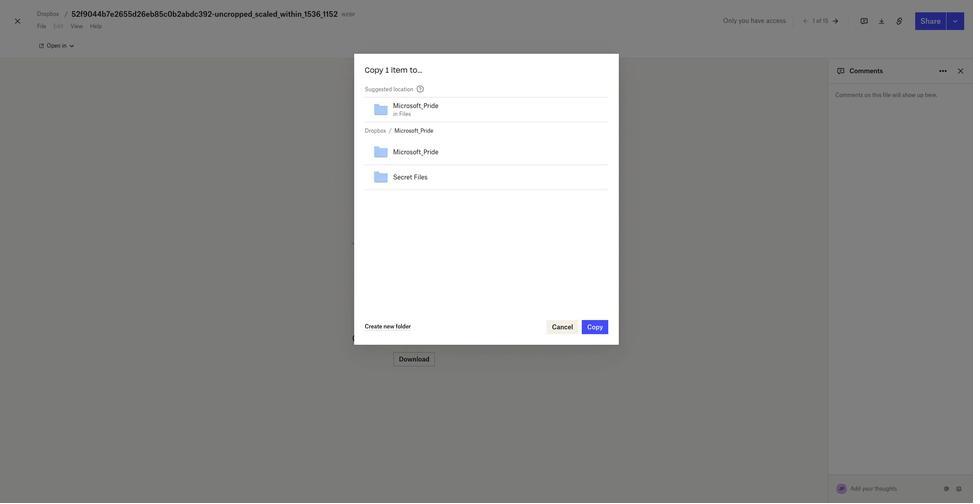 Task type: vqa. For each thing, say whether or not it's contained in the screenshot.
the left the this
yes



Task type: describe. For each thing, give the bounding box(es) containing it.
1 inside copy 1 item to… dialog
[[386, 66, 389, 75]]

table inside copy 1 item to… dialog
[[365, 140, 609, 190]]

items
[[860, 480, 877, 487]]

share
[[921, 17, 942, 26]]

microsoft_pride_21_lesbian.jpg
[[789, 464, 870, 471]]

/ inside copy 1 item to… dialog
[[389, 128, 392, 134]]

link
[[935, 469, 944, 475]]

1 vertical spatial microsoft_pride
[[395, 128, 434, 134]]

cancel
[[552, 323, 574, 331]]

minutes
[[806, 488, 826, 494]]

create
[[365, 324, 383, 330]]

to…
[[410, 66, 423, 75]]

up
[[918, 92, 924, 98]]

in files link
[[393, 111, 411, 117]]

microsoft_pride row
[[365, 140, 609, 165]]

only
[[724, 17, 737, 24]]

secret
[[393, 174, 412, 181]]

you
[[739, 17, 750, 24]]

64
[[851, 480, 859, 487]]

/ 52f9044b7e2655d26eb85c0b2abdc392-uncropped_scaled_within_1536_1152 webp
[[64, 10, 355, 19]]

to for microsoft_pride_21_intersex.jpg
[[828, 422, 832, 428]]

close image
[[12, 14, 23, 28]]

microsoft_pride for microsoft_pride in files
[[393, 102, 439, 109]]

create new folder button
[[365, 324, 411, 331]]

secret files row
[[365, 165, 609, 190]]

55
[[834, 480, 842, 487]]

2
[[801, 488, 804, 494]]

15
[[823, 18, 829, 24]]

microsoft_pride_21_pansexual.jpg uploaded to
[[789, 438, 876, 454]]

0 vertical spatial of
[[817, 18, 822, 24]]

location
[[394, 86, 414, 93]]

row group inside copy 1 item to… dialog
[[365, 140, 609, 190]]

copy 1 item to…
[[365, 66, 423, 75]]

copy link button
[[915, 467, 949, 478]]

webp
[[342, 10, 355, 18]]

close right sidebar image
[[956, 66, 967, 76]]

microsoft_pride for microsoft_pride
[[393, 148, 439, 156]]

to for microsoft_pride_21_pansexual.jpg
[[828, 448, 832, 454]]

have
[[751, 17, 765, 24]]

copy button
[[582, 320, 609, 334]]

copy for copy 1 item to…
[[365, 66, 384, 75]]

/ inside the '/ 52f9044b7e2655d26eb85c0b2abdc392-uncropped_scaled_within_1536_1152 webp'
[[64, 10, 68, 18]]

will
[[893, 92, 902, 98]]

create new folder
[[365, 324, 411, 330]]

uploaded for microsoft_pride_21_pride_flag.jpg
[[807, 396, 827, 402]]

this for on
[[873, 92, 882, 98]]

uploaded for microsoft_pride_21_pansexual.jpg
[[807, 448, 827, 454]]

new
[[384, 324, 395, 330]]

couldn't
[[353, 332, 394, 345]]

your
[[863, 486, 874, 493]]

microsoft_pride_21_pride_flag.jpg
[[789, 386, 876, 393]]

comments for comments on this file will show up here.
[[836, 92, 864, 98]]

microsoft_pride_21_demisexual.jpg uploaded to
[[789, 308, 880, 324]]



Task type: locate. For each thing, give the bounding box(es) containing it.
0 vertical spatial /
[[64, 10, 68, 18]]

row group
[[365, 140, 609, 190]]

4 to from the top
[[828, 396, 832, 402]]

couldn't preview this file
[[353, 332, 476, 345]]

comments for comments
[[850, 67, 884, 75]]

uploading 55 of 64 items alert
[[768, 279, 963, 504]]

uploading
[[801, 480, 832, 487]]

5 to from the top
[[828, 422, 832, 428]]

add your thoughts image
[[851, 485, 935, 494]]

table containing microsoft_pride
[[365, 140, 609, 190]]

files inside microsoft_pride in files
[[399, 111, 411, 117]]

2 uploaded from the top
[[807, 344, 827, 350]]

folder
[[396, 324, 411, 330]]

uploaded inside 'microsoft_pride_21_demisexual.jpg uploaded to'
[[807, 318, 827, 324]]

copy inside uploading 55 of 64 items 'alert'
[[920, 469, 933, 475]]

microsoft_pride_21_demisexual.jpg
[[789, 308, 880, 315]]

file
[[884, 92, 891, 98], [461, 332, 476, 345]]

to inside microsoft_pride_21_neutrois.jpg uploaded to
[[828, 370, 832, 376]]

uncropped_scaled_within_1536_1152
[[215, 10, 338, 19]]

copy link
[[920, 469, 944, 475]]

uploaded
[[807, 318, 827, 324], [807, 344, 827, 350], [807, 370, 827, 376], [807, 396, 827, 402], [807, 422, 827, 428], [807, 448, 827, 454]]

uploaded down microsoft_pride_21_demisexual.jpg
[[807, 318, 827, 324]]

1 vertical spatial files
[[414, 174, 428, 181]]

this for preview
[[440, 332, 458, 345]]

0 vertical spatial this
[[873, 92, 882, 98]]

secret files
[[393, 174, 428, 181]]

share button
[[916, 12, 947, 30]]

1 horizontal spatial of
[[843, 480, 849, 487]]

Add your thoughts text field
[[851, 482, 942, 497]]

comments
[[850, 67, 884, 75], [836, 92, 864, 98]]

uploaded inside microsoft_pride_21_pride_flag.jpg uploaded to
[[807, 396, 827, 402]]

to down microsoft_pride_21_intersex.jpg
[[828, 422, 832, 428]]

preview
[[397, 332, 437, 345]]

uploaded down the microsoft_pride_21_pansexual.jpg
[[807, 448, 827, 454]]

thoughts
[[875, 486, 898, 493]]

files right secret
[[414, 174, 428, 181]]

microsoft_pride_21_intersex.jpg uploaded to
[[789, 412, 870, 428]]

suggested location
[[365, 86, 414, 93]]

to
[[828, 318, 832, 324], [828, 344, 832, 350], [828, 370, 832, 376], [828, 396, 832, 402], [828, 422, 832, 428], [828, 448, 832, 454]]

0 vertical spatial files
[[399, 111, 411, 117]]

uploaded inside microsoft_pride_21_bisexual.jpg uploaded to
[[807, 344, 827, 350]]

0 horizontal spatial /
[[64, 10, 68, 18]]

only you have access
[[724, 17, 786, 24]]

0 vertical spatial file
[[884, 92, 891, 98]]

uploaded down microsoft_pride_21_pride_flag.jpg
[[807, 396, 827, 402]]

4 uploaded from the top
[[807, 396, 827, 402]]

1 left the item
[[386, 66, 389, 75]]

0 horizontal spatial file
[[461, 332, 476, 345]]

of right 55
[[843, 480, 849, 487]]

microsoft_pride_21_bisexual.jpg
[[789, 334, 871, 341]]

copy right cancel
[[588, 323, 603, 331]]

microsoft_pride_21_neutrois.jpg uploaded to
[[789, 360, 872, 376]]

files right in
[[399, 111, 411, 117]]

copy 1 item to… dialog
[[354, 54, 619, 345]]

to inside microsoft_pride_21_pansexual.jpg uploaded to
[[828, 448, 832, 454]]

left
[[828, 488, 836, 494]]

add your thoughts
[[851, 486, 898, 493]]

uploaded for microsoft_pride_21_intersex.jpg
[[807, 422, 827, 428]]

1 uploaded from the top
[[807, 318, 827, 324]]

this
[[873, 92, 882, 98], [440, 332, 458, 345]]

dropbox
[[365, 128, 386, 134]]

dropbox link
[[365, 127, 386, 136]]

microsoft_pride_21_neutrois.jpg
[[789, 360, 872, 367]]

0 horizontal spatial this
[[440, 332, 458, 345]]

1 horizontal spatial 1
[[813, 18, 816, 24]]

access
[[767, 17, 786, 24]]

to down the microsoft_pride_21_pansexual.jpg
[[828, 448, 832, 454]]

2 horizontal spatial copy
[[920, 469, 933, 475]]

uploaded for microsoft_pride_21_demisexual.jpg
[[807, 318, 827, 324]]

copy up suggested
[[365, 66, 384, 75]]

1 to from the top
[[828, 318, 832, 324]]

of
[[817, 18, 822, 24], [843, 480, 849, 487]]

of left 15
[[817, 18, 822, 24]]

1 vertical spatial this
[[440, 332, 458, 345]]

0 horizontal spatial copy
[[365, 66, 384, 75]]

based on previous activity and file type image
[[415, 84, 426, 94]]

row group containing microsoft_pride
[[365, 140, 609, 190]]

3 to from the top
[[828, 370, 832, 376]]

copy for copy link
[[920, 469, 933, 475]]

/
[[64, 10, 68, 18], [389, 128, 392, 134]]

to down microsoft_pride_21_neutrois.jpg at the bottom of the page
[[828, 370, 832, 376]]

0 vertical spatial microsoft_pride
[[393, 102, 439, 109]]

0 horizontal spatial files
[[399, 111, 411, 117]]

uploaded down microsoft_pride_21_neutrois.jpg at the bottom of the page
[[807, 370, 827, 376]]

comments left on
[[836, 92, 864, 98]]

1 vertical spatial comments
[[836, 92, 864, 98]]

cancel button
[[547, 320, 579, 334]]

1 horizontal spatial this
[[873, 92, 882, 98]]

1 vertical spatial /
[[389, 128, 392, 134]]

microsoft_pride_21_bisexual.jpg uploaded to
[[789, 334, 871, 350]]

files inside row
[[414, 174, 428, 181]]

uploaded inside microsoft_pride_21_pansexual.jpg uploaded to
[[807, 448, 827, 454]]

uploaded down microsoft_pride_21_intersex.jpg
[[807, 422, 827, 428]]

to down microsoft_pride_21_pride_flag.jpg
[[828, 396, 832, 402]]

microsoft_pride inside row
[[393, 148, 439, 156]]

1 vertical spatial of
[[843, 480, 849, 487]]

1 horizontal spatial file
[[884, 92, 891, 98]]

microsoft_pride in files
[[393, 102, 439, 117]]

to inside microsoft_pride_21_pride_flag.jpg uploaded to
[[828, 396, 832, 402]]

uploaded inside microsoft_pride_21_neutrois.jpg uploaded to
[[807, 370, 827, 376]]

uploaded inside microsoft_pride_21_intersex.jpg uploaded to
[[807, 422, 827, 428]]

this right on
[[873, 92, 882, 98]]

item
[[391, 66, 408, 75]]

to inside microsoft_pride_21_bisexual.jpg uploaded to
[[828, 344, 832, 350]]

dropbox / microsoft_pride
[[365, 128, 434, 134]]

1 vertical spatial file
[[461, 332, 476, 345]]

0 vertical spatial 1
[[813, 18, 816, 24]]

in
[[393, 111, 398, 117]]

2 vertical spatial copy
[[920, 469, 933, 475]]

microsoft_pride down in files link
[[395, 128, 434, 134]]

copy
[[365, 66, 384, 75], [588, 323, 603, 331], [920, 469, 933, 475]]

to for microsoft_pride_21_neutrois.jpg
[[828, 370, 832, 376]]

on
[[865, 92, 871, 98]]

2 vertical spatial microsoft_pride
[[393, 148, 439, 156]]

1
[[813, 18, 816, 24], [386, 66, 389, 75]]

to down microsoft_pride_21_demisexual.jpg
[[828, 318, 832, 324]]

0 vertical spatial copy
[[365, 66, 384, 75]]

uploading 55 of 64 items 2 minutes left
[[801, 480, 877, 494]]

to for microsoft_pride_21_pride_flag.jpg
[[828, 396, 832, 402]]

microsoft_pride up in files link
[[393, 102, 439, 109]]

microsoft_pride up secret files
[[393, 148, 439, 156]]

1 of 15
[[813, 18, 829, 24]]

1 horizontal spatial copy
[[588, 323, 603, 331]]

table
[[365, 140, 609, 190]]

comments up on
[[850, 67, 884, 75]]

1 horizontal spatial /
[[389, 128, 392, 134]]

to inside 'microsoft_pride_21_demisexual.jpg uploaded to'
[[828, 318, 832, 324]]

files
[[399, 111, 411, 117], [414, 174, 428, 181]]

copy left link
[[920, 469, 933, 475]]

uploaded for microsoft_pride_21_neutrois.jpg
[[807, 370, 827, 376]]

1 left 15
[[813, 18, 816, 24]]

add
[[851, 486, 861, 493]]

this right preview on the left bottom
[[440, 332, 458, 345]]

to inside microsoft_pride_21_intersex.jpg uploaded to
[[828, 422, 832, 428]]

5 uploaded from the top
[[807, 422, 827, 428]]

show
[[903, 92, 916, 98]]

microsoft_pride_21_intersex.jpg
[[789, 412, 870, 419]]

comments on this file will show up here.
[[836, 92, 938, 98]]

52f9044b7e2655d26eb85c0b2abdc392-
[[71, 10, 215, 19]]

3 uploaded from the top
[[807, 370, 827, 376]]

microsoft_pride_21_pansexual.jpg
[[789, 438, 876, 445]]

0 horizontal spatial 1
[[386, 66, 389, 75]]

to for microsoft_pride_21_bisexual.jpg
[[828, 344, 832, 350]]

copy for copy
[[588, 323, 603, 331]]

0 horizontal spatial of
[[817, 18, 822, 24]]

6 uploaded from the top
[[807, 448, 827, 454]]

here.
[[926, 92, 938, 98]]

file for on
[[884, 92, 891, 98]]

uploaded for microsoft_pride_21_bisexual.jpg
[[807, 344, 827, 350]]

1 vertical spatial copy
[[588, 323, 603, 331]]

1 horizontal spatial files
[[414, 174, 428, 181]]

2 to from the top
[[828, 344, 832, 350]]

to down microsoft_pride_21_bisexual.jpg
[[828, 344, 832, 350]]

suggested
[[365, 86, 392, 93]]

microsoft_pride_21_pride_flag.jpg uploaded to
[[789, 386, 876, 402]]

of inside uploading 55 of 64 items 2 minutes left
[[843, 480, 849, 487]]

uploaded down microsoft_pride_21_bisexual.jpg
[[807, 344, 827, 350]]

0 vertical spatial comments
[[850, 67, 884, 75]]

6 to from the top
[[828, 448, 832, 454]]

to for microsoft_pride_21_demisexual.jpg
[[828, 318, 832, 324]]

microsoft_pride
[[393, 102, 439, 109], [395, 128, 434, 134], [393, 148, 439, 156]]

1 vertical spatial 1
[[386, 66, 389, 75]]

file for preview
[[461, 332, 476, 345]]

cell
[[580, 140, 594, 165], [594, 140, 609, 165], [580, 165, 594, 190], [594, 165, 609, 190]]



